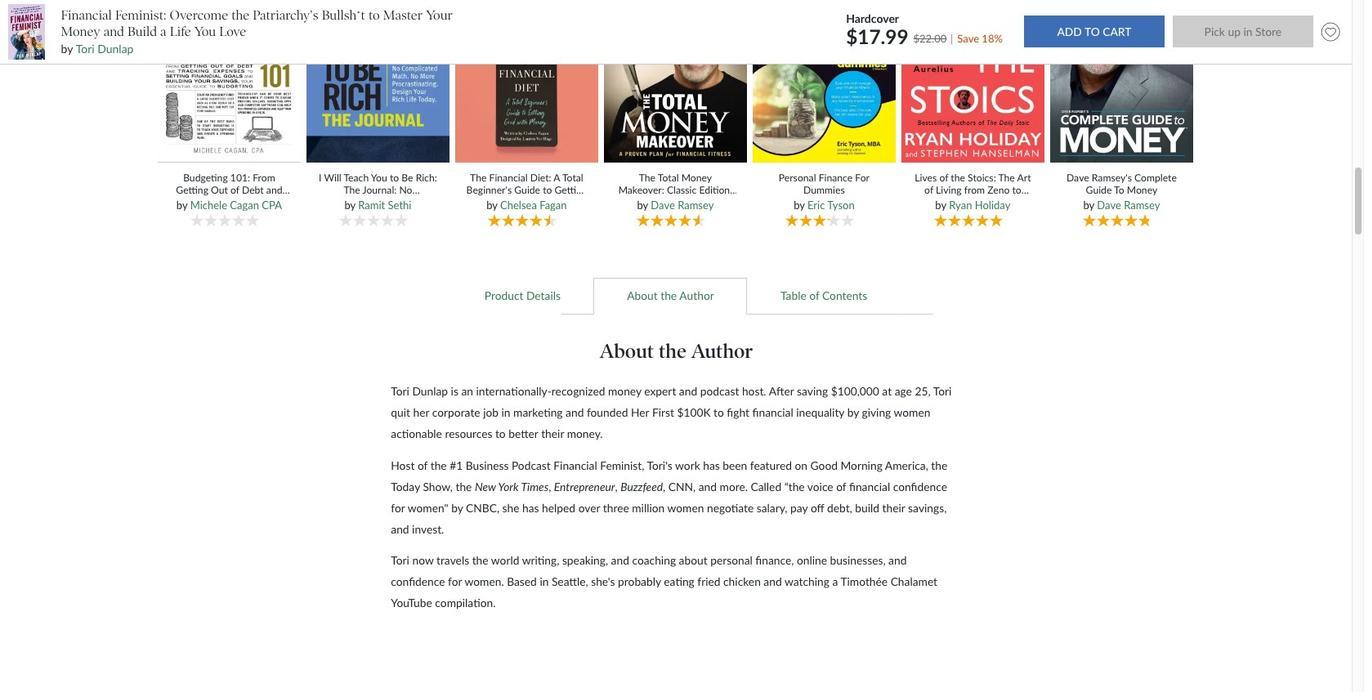 Task type: describe. For each thing, give the bounding box(es) containing it.
personal finance for dummies image
[[751, 0, 898, 163]]

their inside , cnn, and more. called "the voice of financial confidence for women" by cnbc, she has helped over three million women negotiate salary, pay off debt, build their savings, and invest.
[[882, 501, 905, 515]]

age
[[895, 384, 912, 398]]

in inside tori now travels the world writing, speaking, and coaching about personal finance, online businesses, and confidence for women. based in seattle, she's probably eating fried chicken and watching a timothée chalamet youtube compilation.
[[540, 575, 549, 589]]

million
[[632, 501, 665, 515]]

youtube
[[391, 596, 432, 610]]

for inside tori now travels the world writing, speaking, and coaching about personal finance, online businesses, and confidence for women. based in seattle, she's probably eating fried chicken and watching a timothée chalamet youtube compilation.
[[448, 575, 462, 589]]

money inside 'the total money makeover: classic edition: a proven plan for financial fitness'
[[681, 171, 712, 184]]

dave inside the total money makeover: classic edition: a proven plan for financial fitness element
[[651, 199, 675, 212]]

after
[[769, 384, 794, 398]]

off
[[811, 501, 824, 515]]

personal
[[710, 554, 753, 568]]

by michele cagan cpa
[[176, 199, 282, 212]]

invest.
[[412, 522, 444, 536]]

based
[[507, 575, 537, 589]]

lives of the stoics: the art of living from zeno to marcus aurelius link
[[912, 171, 1034, 209]]

at
[[882, 384, 892, 398]]

compilation.
[[435, 596, 496, 610]]

cagan
[[230, 199, 259, 212]]

quit
[[391, 405, 410, 419]]

been
[[723, 458, 747, 472]]

dave ramsey link for the total money makeover: classic edition: a proven plan for financial fitness
[[651, 199, 714, 212]]

corporate
[[432, 405, 480, 419]]

$17.99
[[846, 24, 909, 48]]

she
[[502, 501, 519, 515]]

classic
[[667, 184, 697, 196]]

work
[[675, 458, 700, 472]]

fitness
[[660, 209, 691, 221]]

guide inside the financial diet: a total beginner's guide to getting good with money
[[514, 184, 540, 196]]

money.
[[567, 426, 603, 440]]

women.
[[465, 575, 504, 589]]

the inside financial feminist: overcome the patriarchy's bullsh*t to master your money and build a life you love by tori dunlap
[[231, 7, 249, 23]]

and down recognized
[[566, 405, 584, 419]]

of down lives
[[925, 184, 933, 196]]

host
[[391, 458, 415, 472]]

your
[[426, 7, 453, 23]]

marcus
[[938, 196, 970, 209]]

ryan
[[949, 199, 972, 212]]

with
[[514, 196, 533, 209]]

beginner's
[[466, 184, 512, 196]]

tori's
[[647, 458, 673, 472]]

save 18%
[[957, 32, 1003, 45]]

by inside financial feminist: overcome the patriarchy's bullsh*t to master your money and build a life you love by tori dunlap
[[61, 42, 73, 56]]

#1
[[450, 458, 463, 472]]

is
[[451, 384, 458, 398]]

by chelsea fagan
[[487, 199, 567, 212]]

the for by dave ramsey
[[639, 171, 656, 184]]

eric
[[808, 199, 825, 212]]

to inside lives of the stoics: the art of living from zeno to marcus aurelius
[[1012, 184, 1021, 196]]

patriarchy's
[[253, 7, 318, 23]]

tori dunlap is an internationally-recognized money expert and podcast host. after saving $100,000 at age 25, tori quit her corporate job in marketing and founded her first $100k to fight financial inequality by giving women actionable resources to better their money.
[[391, 384, 952, 440]]

podcast
[[512, 458, 551, 472]]

fried
[[697, 575, 721, 589]]

salary,
[[757, 501, 788, 515]]

2 , from the left
[[615, 479, 618, 493]]

living
[[936, 184, 962, 196]]

the total money makeover: classic edition: a proven plan for financial fitness image
[[602, 0, 749, 163]]

zeno
[[988, 184, 1010, 196]]

you
[[194, 24, 216, 39]]

by inside tori dunlap is an internationally-recognized money expert and podcast host. after saving $100,000 at age 25, tori quit her corporate job in marketing and founded her first $100k to fight financial inequality by giving women actionable resources to better their money.
[[847, 405, 859, 419]]

by inside i will teach you to be rich: the journal: no complicated math. no more procrastinating. design your rich life today. element
[[344, 199, 355, 212]]

by inside dave ramsey's complete guide to money by dave ramsey
[[1083, 199, 1094, 212]]

of inside , cnn, and more. called "the voice of financial confidence for women" by cnbc, she has helped over three million women negotiate salary, pay off debt, build their savings, and invest.
[[836, 479, 846, 493]]

about the author inside tab panel
[[600, 340, 753, 363]]

$100k
[[677, 405, 711, 419]]

financial inside 'the total money makeover: classic edition: a proven plan for financial fitness'
[[695, 196, 734, 209]]

aurelius
[[972, 196, 1008, 209]]

personal
[[779, 171, 816, 184]]

and inside financial feminist: overcome the patriarchy's bullsh*t to master your money and build a life you love by tori dunlap
[[104, 24, 124, 39]]

cnn,
[[668, 479, 696, 493]]

total inside the financial diet: a total beginner's guide to getting good with money
[[562, 171, 583, 184]]

financial inside financial feminist: overcome the patriarchy's bullsh*t to master your money and build a life you love by tori dunlap
[[61, 7, 112, 23]]

the for by chelsea fagan
[[470, 171, 487, 184]]

negotiate
[[707, 501, 754, 515]]

stoics:
[[968, 171, 996, 184]]

ramsey's
[[1092, 171, 1132, 184]]

probably
[[618, 575, 661, 589]]

watching
[[785, 575, 830, 589]]

financial feminist: overcome the patriarchy's bullsh*t to master your money and build a life you love image
[[8, 4, 45, 60]]

makeover:
[[618, 184, 664, 196]]

the right america,
[[931, 458, 948, 472]]

women inside tori dunlap is an internationally-recognized money expert and podcast host. after saving $100,000 at age 25, tori quit her corporate job in marketing and founded her first $100k to fight financial inequality by giving women actionable resources to better their money.
[[894, 405, 931, 419]]

personal finance for dummies by eric tyson
[[779, 171, 870, 212]]

dave ramsey's complete guide to money by dave ramsey
[[1067, 171, 1177, 212]]

an
[[461, 384, 473, 398]]

and right "cnn,"
[[699, 479, 717, 493]]

her
[[413, 405, 429, 419]]

1 , from the left
[[549, 479, 551, 493]]

a inside 'the total money makeover: classic edition: a proven plan for financial fitness'
[[617, 196, 623, 209]]

dave ramsey's complete guide to money element
[[1048, 0, 1199, 230]]

about the author inside "tab list"
[[627, 289, 714, 303]]

by inside lives of the stoics: the art of living from zeno to marcus aurelius element
[[935, 199, 946, 212]]

build
[[855, 501, 880, 515]]

holiday
[[975, 199, 1011, 212]]

tyson
[[827, 199, 855, 212]]

has inside host of the #1 business podcast financial feminist, tori's work has been featured on good morning america, the today show, the
[[703, 458, 720, 472]]

sethi
[[388, 199, 411, 212]]

about inside "tab list"
[[627, 289, 658, 303]]

tab list containing product details
[[126, 277, 1226, 315]]

the left new at bottom
[[456, 479, 472, 493]]

of for host of the #1 business podcast financial feminist, tori's work has been featured on good morning america, the today show, the
[[418, 458, 428, 472]]

money inside dave ramsey's complete guide to money by dave ramsey
[[1127, 184, 1158, 196]]

the down fitness
[[661, 289, 677, 303]]

tori inside tori now travels the world writing, speaking, and coaching about personal finance, online businesses, and confidence for women. based in seattle, she's probably eating fried chicken and watching a timothée chalamet youtube compilation.
[[391, 554, 409, 568]]

the total money makeover: classic edition: a proven plan for financial fitness element
[[602, 0, 753, 230]]

tori inside financial feminist: overcome the patriarchy's bullsh*t to master your money and build a life you love by tori dunlap
[[76, 42, 95, 56]]

the total money makeover: classic edition: a proven plan for financial fitness link
[[615, 171, 736, 221]]

table of contents link
[[747, 277, 901, 315]]

the inside lives of the stoics: the art of living from zeno to marcus aurelius
[[998, 171, 1015, 184]]

the total money makeover: classic edition: a proven plan for financial fitness
[[617, 171, 734, 221]]

ramit sethi link
[[358, 199, 411, 212]]

job
[[483, 405, 499, 419]]

tori dunlap link
[[76, 42, 134, 56]]

by ryan holiday
[[935, 199, 1011, 212]]

tori up quit
[[391, 384, 409, 398]]

hardcover
[[846, 11, 899, 25]]

dunlap inside financial feminist: overcome the patriarchy's bullsh*t to master your money and build a life you love by tori dunlap
[[97, 42, 134, 56]]

build
[[128, 24, 157, 39]]

proven
[[626, 196, 657, 209]]

tori now travels the world writing, speaking, and coaching about personal finance, online businesses, and confidence for women. based in seattle, she's probably eating fried chicken and watching a timothée chalamet youtube compilation.
[[391, 554, 938, 610]]

chalamet
[[891, 575, 938, 589]]

a inside financial feminist: overcome the patriarchy's bullsh*t to master your money and build a life you love by tori dunlap
[[160, 24, 166, 39]]

pay
[[790, 501, 808, 515]]

to left better
[[495, 426, 506, 440]]

has inside , cnn, and more. called "the voice of financial confidence for women" by cnbc, she has helped over three million women negotiate salary, pay off debt, build their savings, and invest.
[[522, 501, 539, 515]]

money inside the financial diet: a total beginner's guide to getting good with money
[[536, 196, 566, 209]]

fight
[[727, 405, 750, 419]]

good inside host of the #1 business podcast financial feminist, tori's work has been featured on good morning america, the today show, the
[[810, 458, 838, 472]]

and up she's
[[611, 554, 629, 568]]



Task type: locate. For each thing, give the bounding box(es) containing it.
1 horizontal spatial the
[[639, 171, 656, 184]]

a left the proven
[[617, 196, 623, 209]]

1 vertical spatial their
[[882, 501, 905, 515]]

1 horizontal spatial dave ramsey link
[[1097, 199, 1160, 212]]

total up classic
[[658, 171, 679, 184]]

entrepreneur
[[554, 479, 615, 493]]

personal finance for dummies link
[[764, 171, 885, 196]]

a inside tori now travels the world writing, speaking, and coaching about personal finance, online businesses, and confidence for women. based in seattle, she's probably eating fried chicken and watching a timothée chalamet youtube compilation.
[[832, 575, 838, 589]]

2 total from the left
[[658, 171, 679, 184]]

author inside tab panel
[[691, 340, 753, 363]]

i will teach you to be rich: the journal: no complicated math. no more procrastinating. design your rich life today. image
[[304, 0, 452, 163]]

edition:
[[699, 184, 733, 196]]

women down age
[[894, 405, 931, 419]]

2 horizontal spatial dave
[[1097, 199, 1121, 212]]

confidence down the 'now'
[[391, 575, 445, 589]]

tori right 25,
[[933, 384, 952, 398]]

0 horizontal spatial the
[[470, 171, 487, 184]]

money
[[608, 384, 641, 398]]

1 vertical spatial for
[[391, 501, 405, 515]]

by down the ramsey's
[[1083, 199, 1094, 212]]

on
[[795, 458, 808, 472]]

overcome
[[170, 7, 228, 23]]

for down 'today'
[[391, 501, 405, 515]]

1 vertical spatial about
[[600, 340, 654, 363]]

0 horizontal spatial confidence
[[391, 575, 445, 589]]

in
[[501, 405, 510, 419], [540, 575, 549, 589]]

ramsey inside dave ramsey's complete guide to money by dave ramsey
[[1124, 199, 1160, 212]]

2 vertical spatial for
[[448, 575, 462, 589]]

dave ramsey link
[[651, 199, 714, 212], [1097, 199, 1160, 212]]

of inside host of the #1 business podcast financial feminist, tori's work has been featured on good morning america, the today show, the
[[418, 458, 428, 472]]

ramsey down classic
[[678, 199, 714, 212]]

the financial diet: a total beginner's guide to getting good with money link
[[466, 171, 587, 209]]

1 horizontal spatial good
[[810, 458, 838, 472]]

for down classic
[[680, 196, 693, 209]]

their inside tori dunlap is an internationally-recognized money expert and podcast host. after saving $100,000 at age 25, tori quit her corporate job in marketing and founded her first $100k to fight financial inequality by giving women actionable resources to better their money.
[[541, 426, 564, 440]]

saving
[[797, 384, 828, 398]]

1 vertical spatial confidence
[[391, 575, 445, 589]]

to left fight
[[714, 405, 724, 419]]

1 vertical spatial author
[[691, 340, 753, 363]]

ryan holiday link
[[949, 199, 1011, 212]]

tab list
[[126, 277, 1226, 315]]

total inside 'the total money makeover: classic edition: a proven plan for financial fitness'
[[658, 171, 679, 184]]

1 vertical spatial about the author
[[600, 340, 753, 363]]

by inside 'personal finance for dummies by eric tyson'
[[794, 199, 805, 212]]

total up getting
[[562, 171, 583, 184]]

voice
[[807, 479, 833, 493]]

1 horizontal spatial ,
[[615, 479, 618, 493]]

0 vertical spatial dunlap
[[97, 42, 134, 56]]

to left master
[[369, 7, 380, 23]]

online
[[797, 554, 827, 568]]

1 horizontal spatial dave
[[1067, 171, 1089, 184]]

3 , from the left
[[663, 479, 666, 493]]

the financial diet: a total beginner's guide to getting good with money image
[[453, 0, 600, 163]]

has right she
[[522, 501, 539, 515]]

by down 'makeover:'
[[637, 199, 648, 212]]

dave ramsey link for dave ramsey's complete guide to money
[[1097, 199, 1160, 212]]

america,
[[885, 458, 928, 472]]

financial feminist: overcome the patriarchy's bullsh*t to master your money and build a life you love by tori dunlap
[[61, 7, 453, 56]]

good inside the financial diet: a total beginner's guide to getting good with money
[[487, 196, 511, 209]]

the financial diet: a total beginner's guide to getting good with money element
[[453, 0, 604, 230]]

chelsea
[[500, 199, 537, 212]]

finance
[[819, 171, 853, 184]]

times
[[521, 479, 549, 493]]

about inside tab panel
[[600, 340, 654, 363]]

by left ramit
[[344, 199, 355, 212]]

love
[[219, 24, 246, 39]]

0 horizontal spatial financial
[[752, 405, 793, 419]]

guide down the ramsey's
[[1086, 184, 1112, 196]]

2 ramsey from the left
[[1124, 199, 1160, 212]]

a inside the financial diet: a total beginner's guide to getting good with money
[[554, 171, 560, 184]]

about the author tab panel
[[379, 315, 974, 659]]

to inside the financial diet: a total beginner's guide to getting good with money
[[543, 184, 552, 196]]

tori left the 'now'
[[391, 554, 409, 568]]

host.
[[742, 384, 766, 398]]

the up love
[[231, 7, 249, 23]]

speaking,
[[562, 554, 608, 568]]

of right host
[[418, 458, 428, 472]]

the up beginner's
[[470, 171, 487, 184]]

chelsea fagan link
[[500, 199, 567, 212]]

by down living
[[935, 199, 946, 212]]

travels
[[436, 554, 469, 568]]

0 horizontal spatial guide
[[514, 184, 540, 196]]

to down art
[[1012, 184, 1021, 196]]

the inside the financial diet: a total beginner's guide to getting good with money
[[470, 171, 487, 184]]

,
[[549, 479, 551, 493], [615, 479, 618, 493], [663, 479, 666, 493]]

dunlap up 'her'
[[412, 384, 448, 398]]

0 horizontal spatial has
[[522, 501, 539, 515]]

timothée
[[841, 575, 888, 589]]

0 horizontal spatial women
[[667, 501, 704, 515]]

0 horizontal spatial dave
[[651, 199, 675, 212]]

better
[[509, 426, 538, 440]]

1 horizontal spatial confidence
[[893, 479, 947, 493]]

contents
[[822, 289, 867, 303]]

new
[[475, 479, 496, 493]]

plan
[[659, 196, 678, 209]]

1 vertical spatial financial
[[849, 479, 890, 493]]

0 vertical spatial about the author
[[627, 289, 714, 303]]

1 total from the left
[[562, 171, 583, 184]]

, up the helped
[[549, 479, 551, 493]]

feminist:
[[115, 7, 166, 23]]

1 horizontal spatial a
[[832, 575, 838, 589]]

to down diet:
[[543, 184, 552, 196]]

the inside 'the total money makeover: classic edition: a proven plan for financial fitness'
[[639, 171, 656, 184]]

1 horizontal spatial a
[[617, 196, 623, 209]]

michele cagan cpa link
[[190, 199, 282, 212]]

ramsey inside the total money makeover: classic edition: a proven plan for financial fitness element
[[678, 199, 714, 212]]

0 horizontal spatial for
[[391, 501, 405, 515]]

by ramit sethi
[[344, 199, 411, 212]]

women down "cnn,"
[[667, 501, 704, 515]]

their right build
[[882, 501, 905, 515]]

1 vertical spatial a
[[832, 575, 838, 589]]

of up living
[[939, 171, 948, 184]]

0 horizontal spatial ,
[[549, 479, 551, 493]]

in down writing,
[[540, 575, 549, 589]]

dunlap down build
[[97, 42, 134, 56]]

of right table
[[809, 289, 819, 303]]

about the author up expert
[[600, 340, 753, 363]]

0 vertical spatial about
[[627, 289, 658, 303]]

table of contents
[[781, 289, 867, 303]]

in inside tori dunlap is an internationally-recognized money expert and podcast host. after saving $100,000 at age 25, tori quit her corporate job in marketing and founded her first $100k to fight financial inequality by giving women actionable resources to better their money.
[[501, 405, 510, 419]]

by down $100,000
[[847, 405, 859, 419]]

0 horizontal spatial in
[[501, 405, 510, 419]]

financial down after
[[752, 405, 793, 419]]

0 vertical spatial financial
[[752, 405, 793, 419]]

0 horizontal spatial good
[[487, 196, 511, 209]]

financial up beginner's
[[489, 171, 528, 184]]

about
[[627, 289, 658, 303], [600, 340, 654, 363]]

0 horizontal spatial a
[[554, 171, 560, 184]]

their down marketing
[[541, 426, 564, 440]]

product details
[[484, 289, 561, 303]]

product
[[484, 289, 523, 303]]

first
[[652, 405, 674, 419]]

by down beginner's
[[487, 199, 498, 212]]

show,
[[423, 479, 453, 493]]

the up zeno
[[998, 171, 1015, 184]]

1 horizontal spatial guide
[[1086, 184, 1112, 196]]

of for lives of the stoics: the art of living from zeno to marcus aurelius
[[939, 171, 948, 184]]

from
[[964, 184, 985, 196]]

, inside , cnn, and more. called "the voice of financial confidence for women" by cnbc, she has helped over three million women negotiate salary, pay off debt, build their savings, and invest.
[[663, 479, 666, 493]]

1 horizontal spatial has
[[703, 458, 720, 472]]

2 guide from the left
[[1086, 184, 1112, 196]]

and left invest.
[[391, 522, 409, 536]]

the up women. at the left of page
[[472, 554, 488, 568]]

york
[[498, 479, 519, 493]]

of inside "tab list"
[[809, 289, 819, 303]]

to inside financial feminist: overcome the patriarchy's bullsh*t to master your money and build a life you love by tori dunlap
[[369, 7, 380, 23]]

by inside the total money makeover: classic edition: a proven plan for financial fitness element
[[637, 199, 648, 212]]

helped
[[542, 501, 576, 515]]

by inside , cnn, and more. called "the voice of financial confidence for women" by cnbc, she has helped over three million women negotiate salary, pay off debt, build their savings, and invest.
[[451, 501, 463, 515]]

details
[[526, 289, 561, 303]]

financial up build
[[849, 479, 890, 493]]

2 the from the left
[[639, 171, 656, 184]]

by left michele
[[176, 199, 187, 212]]

1 vertical spatial in
[[540, 575, 549, 589]]

0 vertical spatial a
[[554, 171, 560, 184]]

money inside financial feminist: overcome the patriarchy's bullsh*t to master your money and build a life you love by tori dunlap
[[61, 24, 100, 39]]

financial inside host of the #1 business podcast financial feminist, tori's work has been featured on good morning america, the today show, the
[[554, 458, 597, 472]]

money up tori dunlap 'link'
[[61, 24, 100, 39]]

0 horizontal spatial dunlap
[[97, 42, 134, 56]]

ramsey down to
[[1124, 199, 1160, 212]]

0 vertical spatial has
[[703, 458, 720, 472]]

1 guide from the left
[[514, 184, 540, 196]]

and down finance,
[[764, 575, 782, 589]]

by inside the financial diet: a total beginner's guide to getting good with money element
[[487, 199, 498, 212]]

the up 'makeover:'
[[639, 171, 656, 184]]

0 vertical spatial in
[[501, 405, 510, 419]]

for down travels
[[448, 575, 462, 589]]

budgeting 101: from getting out of debt and tracking expenses to setting financial goals and building your savings, your essential guide to budgeting image
[[156, 0, 303, 163]]

dave ramsey's complete guide to money image
[[1048, 0, 1195, 163]]

a left life
[[160, 24, 166, 39]]

0 vertical spatial for
[[680, 196, 693, 209]]

0 vertical spatial author
[[679, 289, 714, 303]]

in right job
[[501, 405, 510, 419]]

dunlap inside tori dunlap is an internationally-recognized money expert and podcast host. after saving $100,000 at age 25, tori quit her corporate job in marketing and founded her first $100k to fight financial inequality by giving women actionable resources to better their money.
[[412, 384, 448, 398]]

of
[[939, 171, 948, 184], [925, 184, 933, 196], [809, 289, 819, 303], [418, 458, 428, 472], [836, 479, 846, 493]]

life
[[170, 24, 191, 39]]

1 vertical spatial dunlap
[[412, 384, 448, 398]]

good up voice
[[810, 458, 838, 472]]

guide inside dave ramsey's complete guide to money by dave ramsey
[[1086, 184, 1112, 196]]

and up "$100k"
[[679, 384, 697, 398]]

0 vertical spatial good
[[487, 196, 511, 209]]

1 horizontal spatial total
[[658, 171, 679, 184]]

1 horizontal spatial dunlap
[[412, 384, 448, 398]]

getting
[[555, 184, 587, 196]]

confidence up savings,
[[893, 479, 947, 493]]

$22.00
[[913, 32, 947, 45]]

lives of the stoics: the art of living from zeno to marcus aurelius element
[[899, 0, 1051, 230]]

1 the from the left
[[470, 171, 487, 184]]

for inside 'the total money makeover: classic edition: a proven plan for financial fitness'
[[680, 196, 693, 209]]

the inside lives of the stoics: the art of living from zeno to marcus aurelius
[[951, 171, 965, 184]]

by left tori dunlap 'link'
[[61, 42, 73, 56]]

1 horizontal spatial ramsey
[[1124, 199, 1160, 212]]

a right diet:
[[554, 171, 560, 184]]

0 horizontal spatial ramsey
[[678, 199, 714, 212]]

giving
[[862, 405, 891, 419]]

money down complete
[[1127, 184, 1158, 196]]

financial up 'new york times , entrepreneur , buzzfeed' on the bottom left of page
[[554, 458, 597, 472]]

financial down edition:
[[695, 196, 734, 209]]

the
[[231, 7, 249, 23], [951, 171, 965, 184], [661, 289, 677, 303], [659, 340, 687, 363], [430, 458, 447, 472], [931, 458, 948, 472], [456, 479, 472, 493], [472, 554, 488, 568]]

"the
[[784, 479, 805, 493]]

money up classic
[[681, 171, 712, 184]]

table
[[781, 289, 806, 303]]

1 vertical spatial has
[[522, 501, 539, 515]]

author inside "tab list"
[[679, 289, 714, 303]]

her
[[631, 405, 649, 419]]

michele
[[190, 199, 227, 212]]

the financial diet: a total beginner's guide to getting good with money
[[466, 171, 587, 209]]

i will teach you to be rich: the journal: no complicated math. no more procrastinating. design your rich life today. element
[[304, 0, 456, 230]]

about the author
[[627, 289, 714, 303], [600, 340, 753, 363]]

to
[[369, 7, 380, 23], [543, 184, 552, 196], [1012, 184, 1021, 196], [714, 405, 724, 419], [495, 426, 506, 440]]

0 vertical spatial women
[[894, 405, 931, 419]]

she's
[[591, 575, 615, 589]]

diet:
[[530, 171, 551, 184]]

financial up tori dunlap 'link'
[[61, 7, 112, 23]]

the up living
[[951, 171, 965, 184]]

debt,
[[827, 501, 852, 515]]

cpa
[[262, 199, 282, 212]]

0 horizontal spatial dave ramsey link
[[651, 199, 714, 212]]

internationally-
[[476, 384, 552, 398]]

money down getting
[[536, 196, 566, 209]]

2 horizontal spatial for
[[680, 196, 693, 209]]

confidence inside tori now travels the world writing, speaking, and coaching about personal finance, online businesses, and confidence for women. based in seattle, she's probably eating fried chicken and watching a timothée chalamet youtube compilation.
[[391, 575, 445, 589]]

add to wishlist image
[[1317, 19, 1344, 45]]

three
[[603, 501, 629, 515]]

for inside , cnn, and more. called "the voice of financial confidence for women" by cnbc, she has helped over three million women negotiate salary, pay off debt, build their savings, and invest.
[[391, 501, 405, 515]]

1 dave ramsey link from the left
[[651, 199, 714, 212]]

good down beginner's
[[487, 196, 511, 209]]

personal finance for dummies element
[[751, 0, 902, 230]]

the inside tori now travels the world writing, speaking, and coaching about personal finance, online businesses, and confidence for women. based in seattle, she's probably eating fried chicken and watching a timothée chalamet youtube compilation.
[[472, 554, 488, 568]]

cnbc,
[[466, 501, 499, 515]]

and up chalamet
[[889, 554, 907, 568]]

1 vertical spatial women
[[667, 501, 704, 515]]

lives
[[915, 171, 937, 184]]

expert
[[644, 384, 676, 398]]

master
[[383, 7, 423, 23]]

the left #1
[[430, 458, 447, 472]]

0 horizontal spatial a
[[160, 24, 166, 39]]

$100,000
[[831, 384, 879, 398]]

1 vertical spatial a
[[617, 196, 623, 209]]

0 horizontal spatial their
[[541, 426, 564, 440]]

1 horizontal spatial in
[[540, 575, 549, 589]]

1 horizontal spatial their
[[882, 501, 905, 515]]

3 the from the left
[[998, 171, 1015, 184]]

tab panel
[[0, 315, 391, 588]]

by inside budgeting 101: from getting out of debt and tracking expenses to setting financial goals and building your savings, your essential guide to budgeting element
[[176, 199, 187, 212]]

1 horizontal spatial for
[[448, 575, 462, 589]]

None submit
[[1024, 16, 1165, 48], [1173, 16, 1313, 48], [1024, 16, 1165, 48], [1173, 16, 1313, 48]]

morning
[[841, 458, 883, 472]]

, up three
[[615, 479, 618, 493]]

featured
[[750, 458, 792, 472]]

guide up with
[[514, 184, 540, 196]]

2 horizontal spatial the
[[998, 171, 1015, 184]]

has left been
[[703, 458, 720, 472]]

1 horizontal spatial women
[[894, 405, 931, 419]]

dummies
[[804, 184, 845, 196]]

, left "cnn,"
[[663, 479, 666, 493]]

inequality
[[796, 405, 844, 419]]

financial inside the financial diet: a total beginner's guide to getting good with money
[[489, 171, 528, 184]]

budgeting 101: from getting out of debt and tracking expenses to setting financial goals and building your savings, your essential guide to budgeting element
[[156, 0, 307, 230]]

of for table of contents
[[809, 289, 819, 303]]

2 horizontal spatial ,
[[663, 479, 666, 493]]

of right voice
[[836, 479, 846, 493]]

about the author down fitness
[[627, 289, 714, 303]]

a right watching
[[832, 575, 838, 589]]

tori right financial feminist: overcome the patriarchy's bullsh*t to master your money and build a life you love 'image'
[[76, 42, 95, 56]]

their
[[541, 426, 564, 440], [882, 501, 905, 515]]

1 horizontal spatial financial
[[849, 479, 890, 493]]

and
[[104, 24, 124, 39], [679, 384, 697, 398], [566, 405, 584, 419], [699, 479, 717, 493], [391, 522, 409, 536], [611, 554, 629, 568], [889, 554, 907, 568], [764, 575, 782, 589]]

today
[[391, 479, 420, 493]]

0 vertical spatial confidence
[[893, 479, 947, 493]]

1 vertical spatial good
[[810, 458, 838, 472]]

founded
[[587, 405, 628, 419]]

and up tori dunlap 'link'
[[104, 24, 124, 39]]

by left cnbc,
[[451, 501, 463, 515]]

resources
[[445, 426, 492, 440]]

lives of the stoics: the art of living from zeno to marcus aurelius image
[[899, 0, 1047, 163]]

2 dave ramsey link from the left
[[1097, 199, 1160, 212]]

confidence inside , cnn, and more. called "the voice of financial confidence for women" by cnbc, she has helped over three million women negotiate salary, pay off debt, build their savings, and invest.
[[893, 479, 947, 493]]

0 vertical spatial a
[[160, 24, 166, 39]]

0 horizontal spatial total
[[562, 171, 583, 184]]

1 ramsey from the left
[[678, 199, 714, 212]]

new york times , entrepreneur , buzzfeed
[[475, 479, 663, 493]]

by left eric
[[794, 199, 805, 212]]

eating
[[664, 575, 695, 589]]

fagan
[[540, 199, 567, 212]]

over
[[578, 501, 600, 515]]

women inside , cnn, and more. called "the voice of financial confidence for women" by cnbc, she has helped over three million women negotiate salary, pay off debt, build their savings, and invest.
[[667, 501, 704, 515]]

the up expert
[[659, 340, 687, 363]]

0 vertical spatial their
[[541, 426, 564, 440]]

financial inside tori dunlap is an internationally-recognized money expert and podcast host. after saving $100,000 at age 25, tori quit her corporate job in marketing and founded her first $100k to fight financial inequality by giving women actionable resources to better their money.
[[752, 405, 793, 419]]

financial inside , cnn, and more. called "the voice of financial confidence for women" by cnbc, she has helped over three million women negotiate salary, pay off debt, build their savings, and invest.
[[849, 479, 890, 493]]



Task type: vqa. For each thing, say whether or not it's contained in the screenshot.
Red Rising (Red Rising Series #1) Pierce Brown LINK
no



